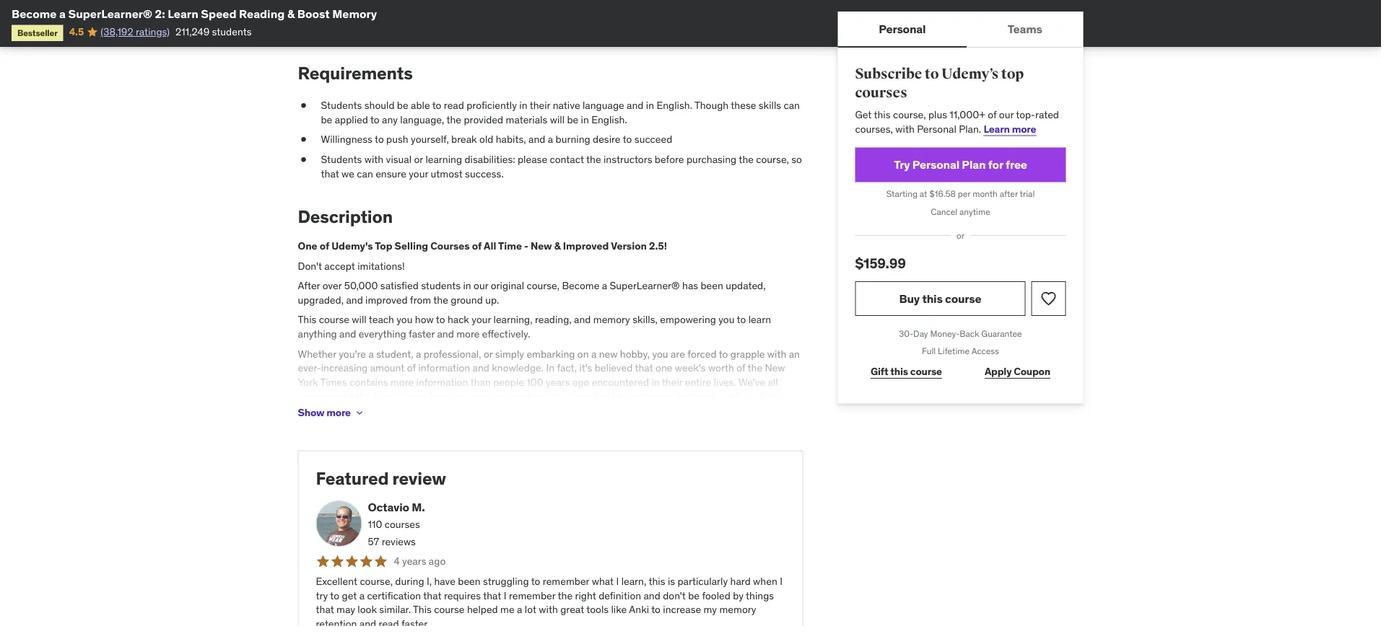 Task type: vqa. For each thing, say whether or not it's contained in the screenshot.
The We on the top left of page
yes



Task type: describe. For each thing, give the bounding box(es) containing it.
and down 50,000
[[346, 294, 363, 307]]

in up materials
[[519, 99, 527, 112]]

particularly
[[677, 575, 728, 588]]

been inside excellent course, during i, have been struggling to remember what i learn, this is particularly hard when i try to get a certification that requires that i remember the right definition and don't be fooled by things that may look similar. this course helped me a lot with great tools like anki to increase my memory retention and read faster.
[[458, 575, 481, 588]]

in up succeed
[[646, 99, 654, 112]]

that inside students with visual or learning disabilities: please contact the instructors before purchasing the course, so that we can ensure your utmost success.
[[321, 167, 339, 180]]

right
[[575, 590, 596, 603]]

back
[[960, 328, 979, 339]]

my
[[704, 604, 717, 617]]

1 vertical spatial learn
[[624, 390, 647, 403]]

students inside one of udemy's top selling courses of all time - new & improved version 2.5! don't accept imitations! after over 50,000 satisfied students in our original course, become a superlearner® has been updated, upgraded, and improved from the ground up. this course will teach you how to hack your learning, reading, and memory skills, empowering you to learn anything and everything faster and more effectively. whether you're a student, a professional, or simply embarking on a new hobby, you are forced to grapple with an ever-increasing amount of information and knowledge. in fact, it's believed that one week's worth of the new york times contains more information than people 100 years ago encountered in their entire lives. we've all experienced the frustration of an ever-growing reading list, struggling to learn a new language, or forgetting things you learned in even your favorite subjects.
[[421, 279, 461, 292]]

things inside excellent course, during i, have been struggling to remember what i learn, this is particularly hard when i try to get a certification that requires that i remember the right definition and don't be fooled by things that may look similar. this course helped me a lot with great tools like anki to increase my memory retention and read faster.
[[746, 590, 774, 603]]

skills
[[759, 99, 781, 112]]

the inside excellent course, during i, have been struggling to remember what i learn, this is particularly hard when i try to get a certification that requires that i remember the right definition and don't be fooled by things that may look similar. this course helped me a lot with great tools like anki to increase my memory retention and read faster.
[[558, 590, 573, 603]]

your inside students with visual or learning disabilities: please contact the instructors before purchasing the course, so that we can ensure your utmost success.
[[409, 167, 428, 180]]

the up we've
[[748, 362, 762, 375]]

0 horizontal spatial ago
[[429, 555, 446, 568]]

faster.
[[401, 618, 429, 627]]

memory inside one of udemy's top selling courses of all time - new & improved version 2.5! don't accept imitations! after over 50,000 satisfied students in our original course, become a superlearner® has been updated, upgraded, and improved from the ground up. this course will teach you how to hack your learning, reading, and memory skills, empowering you to learn anything and everything faster and more effectively. whether you're a student, a professional, or simply embarking on a new hobby, you are forced to grapple with an ever-increasing amount of information and knowledge. in fact, it's believed that one week's worth of the new york times contains more information than people 100 years ago encountered in their entire lives. we've all experienced the frustration of an ever-growing reading list, struggling to learn a new language, or forgetting things you learned in even your favorite subjects.
[[593, 313, 630, 326]]

more down top-
[[1012, 122, 1036, 135]]

0 horizontal spatial i
[[504, 590, 506, 603]]

57
[[368, 535, 379, 548]]

memory inside excellent course, during i, have been struggling to remember what i learn, this is particularly hard when i try to get a certification that requires that i remember the right definition and don't be fooled by things that may look similar. this course helped me a lot with great tools like anki to increase my memory retention and read faster.
[[719, 604, 756, 617]]

plan.
[[959, 122, 981, 135]]

to left "push" at top
[[375, 133, 384, 146]]

read inside excellent course, during i, have been struggling to remember what i learn, this is particularly hard when i try to get a certification that requires that i remember the right definition and don't be fooled by things that may look similar. this course helped me a lot with great tools like anki to increase my memory retention and read faster.
[[379, 618, 399, 627]]

211,249 students
[[175, 25, 252, 38]]

materials
[[506, 113, 547, 126]]

trial
[[1020, 188, 1035, 200]]

their inside students should be able to read proficiently in their native language and in english. though these skills can be applied to any language, the provided materials will be in english.
[[530, 99, 550, 112]]

of right frustration
[[423, 390, 432, 403]]

please
[[518, 153, 547, 166]]

0 vertical spatial superlearner®
[[68, 6, 152, 21]]

featured review
[[316, 468, 446, 490]]

or down lives.
[[724, 390, 733, 403]]

can for skills
[[784, 99, 800, 112]]

is
[[668, 575, 675, 588]]

that down try
[[316, 604, 334, 617]]

hobby,
[[620, 348, 650, 361]]

read inside students should be able to read proficiently in their native language and in english. though these skills can be applied to any language, the provided materials will be in english.
[[444, 99, 464, 112]]

reading
[[509, 390, 544, 403]]

satisfied
[[380, 279, 419, 292]]

to up instructors
[[623, 133, 632, 146]]

similar.
[[379, 604, 411, 617]]

learn,
[[621, 575, 646, 588]]

4 years ago
[[394, 555, 446, 568]]

day
[[913, 328, 928, 339]]

to inside subscribe to udemy's top courses
[[925, 65, 939, 83]]

will inside one of udemy's top selling courses of all time - new & improved version 2.5! don't accept imitations! after over 50,000 satisfied students in our original course, become a superlearner® has been updated, upgraded, and improved from the ground up. this course will teach you how to hack your learning, reading, and memory skills, empowering you to learn anything and everything faster and more effectively. whether you're a student, a professional, or simply embarking on a new hobby, you are forced to grapple with an ever-increasing amount of information and knowledge. in fact, it's believed that one week's worth of the new york times contains more information than people 100 years ago encountered in their entire lives. we've all experienced the frustration of an ever-growing reading list, struggling to learn a new language, or forgetting things you learned in even your favorite subjects.
[[352, 313, 367, 326]]

succeed
[[634, 133, 672, 146]]

times
[[320, 376, 347, 389]]

udemy's
[[332, 240, 373, 253]]

personal button
[[838, 12, 967, 46]]

up.
[[485, 294, 499, 307]]

that up helped
[[483, 590, 501, 603]]

you up one
[[652, 348, 668, 361]]

apply coupon button
[[969, 358, 1066, 387]]

old
[[479, 133, 493, 146]]

1 horizontal spatial learn
[[984, 122, 1010, 135]]

worth
[[708, 362, 734, 375]]

our inside get this course, plus 11,000+ of our top-rated courses, with personal plan.
[[999, 108, 1014, 121]]

free
[[1006, 157, 1027, 172]]

habits,
[[496, 133, 526, 146]]

1 vertical spatial information
[[416, 376, 468, 389]]

course inside button
[[945, 291, 981, 306]]

willingness
[[321, 133, 372, 146]]

to right the anki
[[651, 604, 661, 617]]

in up ground
[[463, 279, 471, 292]]

be left applied
[[321, 113, 332, 126]]

to right how
[[436, 313, 445, 326]]

struggling inside excellent course, during i, have been struggling to remember what i learn, this is particularly hard when i try to get a certification that requires that i remember the right definition and don't be fooled by things that may look similar. this course helped me a lot with great tools like anki to increase my memory retention and read faster.
[[483, 575, 529, 588]]

xsmall image for willingness
[[298, 133, 309, 147]]

0 horizontal spatial &
[[287, 6, 295, 21]]

reviews
[[382, 535, 416, 548]]

the right from
[[433, 294, 448, 307]]

anytime
[[959, 206, 990, 218]]

the inside students should be able to read proficiently in their native language and in english. though these skills can be applied to any language, the provided materials will be in english.
[[446, 113, 461, 126]]

1 horizontal spatial learn
[[748, 313, 771, 326]]

of down "student,"
[[407, 362, 416, 375]]

top
[[375, 240, 392, 253]]

in down frustration
[[383, 404, 391, 417]]

everything
[[359, 328, 406, 341]]

students with visual or learning disabilities: please contact the instructors before purchasing the course, so that we can ensure your utmost success.
[[321, 153, 802, 180]]

in down one
[[652, 376, 660, 389]]

1 vertical spatial your
[[472, 313, 491, 326]]

been inside one of udemy's top selling courses of all time - new & improved version 2.5! don't accept imitations! after over 50,000 satisfied students in our original course, become a superlearner® has been updated, upgraded, and improved from the ground up. this course will teach you how to hack your learning, reading, and memory skills, empowering you to learn anything and everything faster and more effectively. whether you're a student, a professional, or simply embarking on a new hobby, you are forced to grapple with an ever-increasing amount of information and knowledge. in fact, it's believed that one week's worth of the new york times contains more information than people 100 years ago encountered in their entire lives. we've all experienced the frustration of an ever-growing reading list, struggling to learn a new language, or forgetting things you learned in even your favorite subjects.
[[701, 279, 723, 292]]

upgraded,
[[298, 294, 344, 307]]

try
[[894, 157, 910, 172]]

2 vertical spatial your
[[418, 404, 437, 417]]

with inside one of udemy's top selling courses of all time - new & improved version 2.5! don't accept imitations! after over 50,000 satisfied students in our original course, become a superlearner® has been updated, upgraded, and improved from the ground up. this course will teach you how to hack your learning, reading, and memory skills, empowering you to learn anything and everything faster and more effectively. whether you're a student, a professional, or simply embarking on a new hobby, you are forced to grapple with an ever-increasing amount of information and knowledge. in fact, it's believed that one week's worth of the new york times contains more information than people 100 years ago encountered in their entire lives. we've all experienced the frustration of an ever-growing reading list, struggling to learn a new language, or forgetting things you learned in even your favorite subjects.
[[767, 348, 786, 361]]

to down should
[[370, 113, 379, 126]]

before
[[655, 153, 684, 166]]

boost
[[297, 6, 330, 21]]

we've
[[739, 376, 765, 389]]

tools
[[586, 604, 609, 617]]

one
[[656, 362, 672, 375]]

our inside one of udemy's top selling courses of all time - new & improved version 2.5! don't accept imitations! after over 50,000 satisfied students in our original course, become a superlearner® has been updated, upgraded, and improved from the ground up. this course will teach you how to hack your learning, reading, and memory skills, empowering you to learn anything and everything faster and more effectively. whether you're a student, a professional, or simply embarking on a new hobby, you are forced to grapple with an ever-increasing amount of information and knowledge. in fact, it's believed that one week's worth of the new york times contains more information than people 100 years ago encountered in their entire lives. we've all experienced the frustration of an ever-growing reading list, struggling to learn a new language, or forgetting things you learned in even your favorite subjects.
[[474, 279, 488, 292]]

get
[[342, 590, 357, 603]]

gift
[[871, 365, 888, 378]]

ratings)
[[136, 25, 170, 38]]

2 vertical spatial personal
[[912, 157, 959, 172]]

for
[[988, 157, 1003, 172]]

look
[[358, 604, 377, 617]]

teams
[[1008, 21, 1042, 36]]

50,000
[[344, 279, 378, 292]]

though
[[694, 99, 729, 112]]

knowledge.
[[492, 362, 544, 375]]

more up frustration
[[391, 376, 414, 389]]

amount
[[370, 362, 405, 375]]

get this course, plus 11,000+ of our top-rated courses, with personal plan.
[[855, 108, 1059, 135]]

0 vertical spatial remember
[[543, 575, 589, 588]]

more down hack
[[456, 328, 480, 341]]

to down encountered
[[612, 390, 622, 403]]

requirements
[[298, 63, 413, 84]]

purchasing
[[686, 153, 737, 166]]

imitations!
[[357, 259, 405, 272]]

become a superlearner® 2: learn speed reading & boost memory
[[12, 6, 377, 21]]

be down native
[[567, 113, 578, 126]]

personal inside button
[[879, 21, 926, 36]]

to up worth
[[719, 348, 728, 361]]

1 vertical spatial english.
[[591, 113, 627, 126]]

that inside one of udemy's top selling courses of all time - new & improved version 2.5! don't accept imitations! after over 50,000 satisfied students in our original course, become a superlearner® has been updated, upgraded, and improved from the ground up. this course will teach you how to hack your learning, reading, and memory skills, empowering you to learn anything and everything faster and more effectively. whether you're a student, a professional, or simply embarking on a new hobby, you are forced to grapple with an ever-increasing amount of information and knowledge. in fact, it's believed that one week's worth of the new york times contains more information than people 100 years ago encountered in their entire lives. we've all experienced the frustration of an ever-growing reading list, struggling to learn a new language, or forgetting things you learned in even your favorite subjects.
[[635, 362, 653, 375]]

octavio mejía image
[[316, 501, 362, 547]]

certification
[[367, 590, 421, 603]]

language, inside one of udemy's top selling courses of all time - new & improved version 2.5! don't accept imitations! after over 50,000 satisfied students in our original course, become a superlearner® has been updated, upgraded, and improved from the ground up. this course will teach you how to hack your learning, reading, and memory skills, empowering you to learn anything and everything faster and more effectively. whether you're a student, a professional, or simply embarking on a new hobby, you are forced to grapple with an ever-increasing amount of information and knowledge. in fact, it's believed that one week's worth of the new york times contains more information than people 100 years ago encountered in their entire lives. we've all experienced the frustration of an ever-growing reading list, struggling to learn a new language, or forgetting things you learned in even your favorite subjects.
[[678, 390, 722, 403]]

and up 'you're'
[[339, 328, 356, 341]]

this inside excellent course, during i, have been struggling to remember what i learn, this is particularly hard when i try to get a certification that requires that i remember the right definition and don't be fooled by things that may look similar. this course helped me a lot with great tools like anki to increase my memory retention and read faster.
[[649, 575, 665, 588]]

don't
[[298, 259, 322, 272]]

course, inside one of udemy's top selling courses of all time - new & improved version 2.5! don't accept imitations! after over 50,000 satisfied students in our original course, become a superlearner® has been updated, upgraded, and improved from the ground up. this course will teach you how to hack your learning, reading, and memory skills, empowering you to learn anything and everything faster and more effectively. whether you're a student, a professional, or simply embarking on a new hobby, you are forced to grapple with an ever-increasing amount of information and knowledge. in fact, it's believed that one week's worth of the new york times contains more information than people 100 years ago encountered in their entire lives. we've all experienced the frustration of an ever-growing reading list, struggling to learn a new language, or forgetting things you learned in even your favorite subjects.
[[527, 279, 560, 292]]

even
[[394, 404, 415, 417]]

0 vertical spatial ever-
[[298, 362, 321, 375]]

from
[[410, 294, 431, 307]]

things inside one of udemy's top selling courses of all time - new & improved version 2.5! don't accept imitations! after over 50,000 satisfied students in our original course, become a superlearner® has been updated, upgraded, and improved from the ground up. this course will teach you how to hack your learning, reading, and memory skills, empowering you to learn anything and everything faster and more effectively. whether you're a student, a professional, or simply embarking on a new hobby, you are forced to grapple with an ever-increasing amount of information and knowledge. in fact, it's believed that one week's worth of the new york times contains more information than people 100 years ago encountered in their entire lives. we've all experienced the frustration of an ever-growing reading list, struggling to learn a new language, or forgetting things you learned in even your favorite subjects.
[[298, 404, 326, 417]]

list,
[[546, 390, 562, 403]]

1 horizontal spatial &
[[388, 8, 394, 21]]

110
[[368, 518, 382, 531]]

rated
[[1035, 108, 1059, 121]]

yourself,
[[411, 133, 449, 146]]

and down hack
[[437, 328, 454, 341]]

1 horizontal spatial ever-
[[447, 390, 471, 403]]

you down experienced
[[328, 404, 344, 417]]

reading
[[239, 6, 285, 21]]

this for get
[[874, 108, 891, 121]]

the right purchasing
[[739, 153, 754, 166]]

of down grapple
[[737, 362, 745, 375]]

desire
[[593, 133, 621, 146]]

you right empowering
[[719, 313, 735, 326]]

0 horizontal spatial an
[[434, 390, 445, 403]]

bestseller
[[17, 27, 58, 38]]

hard
[[730, 575, 751, 588]]

subscribe
[[855, 65, 922, 83]]

than
[[470, 376, 491, 389]]

udemy's
[[941, 65, 999, 83]]

like
[[611, 604, 627, 617]]

what
[[592, 575, 614, 588]]

increase
[[663, 604, 701, 617]]

with inside excellent course, during i, have been struggling to remember what i learn, this is particularly hard when i try to get a certification that requires that i remember the right definition and don't be fooled by things that may look similar. this course helped me a lot with great tools like anki to increase my memory retention and read faster.
[[539, 604, 558, 617]]

2.5!
[[649, 240, 667, 253]]

ground
[[451, 294, 483, 307]]

with inside students with visual or learning disabilities: please contact the instructors before purchasing the course, so that we can ensure your utmost success.
[[364, 153, 384, 166]]

york
[[298, 376, 318, 389]]

learning,
[[493, 313, 532, 326]]

to right try
[[330, 590, 339, 603]]

1 vertical spatial remember
[[509, 590, 555, 603]]



Task type: locate. For each thing, give the bounding box(es) containing it.
0 vertical spatial learn
[[168, 6, 198, 21]]

of right one
[[320, 240, 329, 253]]

provided
[[464, 113, 503, 126]]

that
[[321, 167, 339, 180], [635, 362, 653, 375], [423, 590, 441, 603], [483, 590, 501, 603], [316, 604, 334, 617]]

be left able
[[397, 99, 408, 112]]

0 vertical spatial read
[[444, 99, 464, 112]]

with inside get this course, plus 11,000+ of our top-rated courses, with personal plan.
[[895, 122, 915, 135]]

you
[[397, 313, 413, 326], [719, 313, 735, 326], [652, 348, 668, 361], [328, 404, 344, 417]]

frustration
[[373, 390, 420, 403]]

0 vertical spatial memory
[[593, 313, 630, 326]]

course, inside excellent course, during i, have been struggling to remember what i learn, this is particularly hard when i try to get a certification that requires that i remember the right definition and don't be fooled by things that may look similar. this course helped me a lot with great tools like anki to increase my memory retention and read faster.
[[360, 575, 393, 588]]

and up than
[[473, 362, 489, 375]]

been right has
[[701, 279, 723, 292]]

and inside students should be able to read proficiently in their native language and in english. though these skills can be applied to any language, the provided materials will be in english.
[[627, 99, 644, 112]]

that down the hobby,
[[635, 362, 653, 375]]

course, left plus
[[893, 108, 926, 121]]

211,249
[[175, 25, 210, 38]]

1 horizontal spatial courses
[[855, 84, 907, 102]]

0 vertical spatial information
[[418, 362, 470, 375]]

0 vertical spatial your
[[409, 167, 428, 180]]

can inside students should be able to read proficiently in their native language and in english. though these skills can be applied to any language, the provided materials will be in english.
[[784, 99, 800, 112]]

or left simply
[[484, 348, 493, 361]]

1 horizontal spatial language,
[[678, 390, 722, 403]]

11,000+
[[950, 108, 985, 121]]

struggling down it's
[[564, 390, 610, 403]]

course down requires
[[434, 604, 465, 617]]

experienced
[[298, 390, 353, 403]]

after
[[1000, 188, 1018, 200]]

this for buy
[[922, 291, 943, 306]]

0 horizontal spatial things
[[298, 404, 326, 417]]

courses inside subscribe to udemy's top courses
[[855, 84, 907, 102]]

years inside one of udemy's top selling courses of all time - new & improved version 2.5! don't accept imitations! after over 50,000 satisfied students in our original course, become a superlearner® has been updated, upgraded, and improved from the ground up. this course will teach you how to hack your learning, reading, and memory skills, empowering you to learn anything and everything faster and more effectively. whether you're a student, a professional, or simply embarking on a new hobby, you are forced to grapple with an ever-increasing amount of information and knowledge. in fact, it's believed that one week's worth of the new york times contains more information than people 100 years ago encountered in their entire lives. we've all experienced the frustration of an ever-growing reading list, struggling to learn a new language, or forgetting things you learned in even your favorite subjects.
[[546, 376, 570, 389]]

coupon
[[1014, 365, 1050, 378]]

to up lot
[[531, 575, 540, 588]]

learning
[[425, 153, 462, 166]]

month
[[973, 188, 998, 200]]

0 horizontal spatial been
[[458, 575, 481, 588]]

try personal plan for free
[[894, 157, 1027, 172]]

2 students from the top
[[321, 153, 362, 166]]

of left all
[[472, 240, 482, 253]]

0 vertical spatial can
[[784, 99, 800, 112]]

students up we
[[321, 153, 362, 166]]

1 horizontal spatial new
[[657, 390, 675, 403]]

1 horizontal spatial an
[[789, 348, 800, 361]]

(38,192 ratings)
[[101, 25, 170, 38]]

more inside button
[[326, 406, 351, 419]]

1 vertical spatial courses
[[385, 518, 420, 531]]

0 vertical spatial struggling
[[564, 390, 610, 403]]

1 horizontal spatial become
[[562, 279, 599, 292]]

courses up reviews
[[385, 518, 420, 531]]

be down particularly
[[688, 590, 700, 603]]

access
[[971, 346, 999, 357]]

can for we
[[357, 167, 373, 180]]

will left teach
[[352, 313, 367, 326]]

this inside one of udemy's top selling courses of all time - new & improved version 2.5! don't accept imitations! after over 50,000 satisfied students in our original course, become a superlearner® has been updated, upgraded, and improved from the ground up. this course will teach you how to hack your learning, reading, and memory skills, empowering you to learn anything and everything faster and more effectively. whether you're a student, a professional, or simply embarking on a new hobby, you are forced to grapple with an ever-increasing amount of information and knowledge. in fact, it's believed that one week's worth of the new york times contains more information than people 100 years ago encountered in their entire lives. we've all experienced the frustration of an ever-growing reading list, struggling to learn a new language, or forgetting things you learned in even your favorite subjects.
[[298, 313, 316, 326]]

read down similar. at the left of the page
[[379, 618, 399, 627]]

one of udemy's top selling courses of all time - new & improved version 2.5! don't accept imitations! after over 50,000 satisfied students in our original course, become a superlearner® has been updated, upgraded, and improved from the ground up. this course will teach you how to hack your learning, reading, and memory skills, empowering you to learn anything and everything faster and more effectively. whether you're a student, a professional, or simply embarking on a new hobby, you are forced to grapple with an ever-increasing amount of information and knowledge. in fact, it's believed that one week's worth of the new york times contains more information than people 100 years ago encountered in their entire lives. we've all experienced the frustration of an ever-growing reading list, struggling to learn a new language, or forgetting things you learned in even your favorite subjects.
[[298, 240, 800, 417]]

of inside get this course, plus 11,000+ of our top-rated courses, with personal plan.
[[988, 108, 997, 121]]

course down full
[[910, 365, 942, 378]]

new up all
[[765, 362, 785, 375]]

0 vertical spatial years
[[546, 376, 570, 389]]

or inside students with visual or learning disabilities: please contact the instructors before purchasing the course, so that we can ensure your utmost success.
[[414, 153, 423, 166]]

1 horizontal spatial superlearner®
[[610, 279, 680, 292]]

empowering
[[660, 313, 716, 326]]

plan
[[962, 157, 986, 172]]

an up favorite
[[434, 390, 445, 403]]

1 vertical spatial new
[[657, 390, 675, 403]]

our up up.
[[474, 279, 488, 292]]

1 horizontal spatial this
[[413, 604, 432, 617]]

so
[[791, 153, 802, 166]]

ever- up the york
[[298, 362, 321, 375]]

2 horizontal spatial &
[[554, 240, 561, 253]]

with up ensure
[[364, 153, 384, 166]]

things down when
[[746, 590, 774, 603]]

i up "me"
[[504, 590, 506, 603]]

become inside one of udemy's top selling courses of all time - new & improved version 2.5! don't accept imitations! after over 50,000 satisfied students in our original course, become a superlearner® has been updated, upgraded, and improved from the ground up. this course will teach you how to hack your learning, reading, and memory skills, empowering you to learn anything and everything faster and more effectively. whether you're a student, a professional, or simply embarking on a new hobby, you are forced to grapple with an ever-increasing amount of information and knowledge. in fact, it's believed that one week's worth of the new york times contains more information than people 100 years ago encountered in their entire lives. we've all experienced the frustration of an ever-growing reading list, struggling to learn a new language, or forgetting things you learned in even your favorite subjects.
[[562, 279, 599, 292]]

new right -
[[531, 240, 552, 253]]

0 horizontal spatial become
[[12, 6, 57, 21]]

and up the anki
[[644, 590, 660, 603]]

new
[[599, 348, 618, 361], [657, 390, 675, 403]]

information
[[418, 362, 470, 375], [416, 376, 468, 389]]

0 horizontal spatial learn
[[624, 390, 647, 403]]

& left the improved
[[554, 240, 561, 253]]

this for gift
[[890, 365, 908, 378]]

course inside excellent course, during i, have been struggling to remember what i learn, this is particularly hard when i try to get a certification that requires that i remember the right definition and don't be fooled by things that may look similar. this course helped me a lot with great tools like anki to increase my memory retention and read faster.
[[434, 604, 465, 617]]

students for students with visual or learning disabilities: please contact the instructors before purchasing the course, so that we can ensure your utmost success.
[[321, 153, 362, 166]]

1 vertical spatial students
[[321, 153, 362, 166]]

xsmall image for thank
[[316, 8, 327, 22]]

this right gift
[[890, 365, 908, 378]]

can right we
[[357, 167, 373, 180]]

money-
[[930, 328, 960, 339]]

course, up certification
[[360, 575, 393, 588]]

english. down language
[[591, 113, 627, 126]]

and down look
[[359, 618, 376, 627]]

0 vertical spatial english.
[[657, 99, 692, 112]]

& inside one of udemy's top selling courses of all time - new & improved version 2.5! don't accept imitations! after over 50,000 satisfied students in our original course, become a superlearner® has been updated, upgraded, and improved from the ground up. this course will teach you how to hack your learning, reading, and memory skills, empowering you to learn anything and everything faster and more effectively. whether you're a student, a professional, or simply embarking on a new hobby, you are forced to grapple with an ever-increasing amount of information and knowledge. in fact, it's believed that one week's worth of the new york times contains more information than people 100 years ago encountered in their entire lives. we've all experienced the frustration of an ever-growing reading list, struggling to learn a new language, or forgetting things you learned in even your favorite subjects.
[[554, 240, 561, 253]]

1 horizontal spatial memory
[[719, 604, 756, 617]]

1 horizontal spatial their
[[662, 376, 683, 389]]

tab list containing personal
[[838, 12, 1083, 48]]

superlearner® up (38,192
[[68, 6, 152, 21]]

1 vertical spatial personal
[[917, 122, 956, 135]]

1 students from the top
[[321, 99, 362, 112]]

2 horizontal spatial i
[[780, 575, 783, 588]]

1 horizontal spatial years
[[546, 376, 570, 389]]

4.5
[[69, 25, 84, 38]]

xsmall image
[[298, 153, 309, 167]]

1 horizontal spatial our
[[999, 108, 1014, 121]]

course, inside get this course, plus 11,000+ of our top-rated courses, with personal plan.
[[893, 108, 926, 121]]

buy
[[899, 291, 920, 306]]

xsmall image inside show more button
[[354, 407, 365, 419]]

0 vertical spatial ago
[[572, 376, 589, 389]]

1 vertical spatial new
[[765, 362, 785, 375]]

new up believed
[[599, 348, 618, 361]]

i,
[[427, 575, 432, 588]]

the up learned
[[356, 390, 371, 403]]

description
[[298, 206, 393, 228]]

1 horizontal spatial i
[[616, 575, 619, 588]]

1 vertical spatial will
[[352, 313, 367, 326]]

1 horizontal spatial been
[[701, 279, 723, 292]]

0 horizontal spatial superlearner®
[[68, 6, 152, 21]]

growing
[[471, 390, 507, 403]]

apply coupon
[[985, 365, 1050, 378]]

0 horizontal spatial years
[[402, 555, 426, 568]]

30-day money-back guarantee full lifetime access
[[899, 328, 1022, 357]]

lifetime
[[938, 346, 970, 357]]

be
[[397, 99, 408, 112], [321, 113, 332, 126], [567, 113, 578, 126], [688, 590, 700, 603]]

0 vertical spatial become
[[12, 6, 57, 21]]

0 horizontal spatial students
[[212, 25, 252, 38]]

more down experienced
[[326, 406, 351, 419]]

will inside students should be able to read proficiently in their native language and in english. though these skills can be applied to any language, the provided materials will be in english.
[[550, 113, 565, 126]]

to right able
[[432, 99, 441, 112]]

0 vertical spatial language,
[[400, 113, 444, 126]]

things down experienced
[[298, 404, 326, 417]]

0 horizontal spatial new
[[531, 240, 552, 253]]

new down one
[[657, 390, 675, 403]]

struggling inside one of udemy's top selling courses of all time - new & improved version 2.5! don't accept imitations! after over 50,000 satisfied students in our original course, become a superlearner® has been updated, upgraded, and improved from the ground up. this course will teach you how to hack your learning, reading, and memory skills, empowering you to learn anything and everything faster and more effectively. whether you're a student, a professional, or simply embarking on a new hobby, you are forced to grapple with an ever-increasing amount of information and knowledge. in fact, it's believed that one week's worth of the new york times contains more information than people 100 years ago encountered in their entire lives. we've all experienced the frustration of an ever-growing reading list, struggling to learn a new language, or forgetting things you learned in even your favorite subjects.
[[564, 390, 610, 403]]

success.
[[465, 167, 504, 180]]

1 vertical spatial superlearner®
[[610, 279, 680, 292]]

wishlist image
[[1040, 290, 1057, 307]]

their
[[530, 99, 550, 112], [662, 376, 683, 389]]

1 horizontal spatial things
[[746, 590, 774, 603]]

students for students should be able to read proficiently in their native language and in english. though these skills can be applied to any language, the provided materials will be in english.
[[321, 99, 362, 112]]

superlearner® inside one of udemy's top selling courses of all time - new & improved version 2.5! don't accept imitations! after over 50,000 satisfied students in our original course, become a superlearner® has been updated, upgraded, and improved from the ground up. this course will teach you how to hack your learning, reading, and memory skills, empowering you to learn anything and everything faster and more effectively. whether you're a student, a professional, or simply embarking on a new hobby, you are forced to grapple with an ever-increasing amount of information and knowledge. in fact, it's believed that one week's worth of the new york times contains more information than people 100 years ago encountered in their entire lives. we've all experienced the frustration of an ever-growing reading list, struggling to learn a new language, or forgetting things you learned in even your favorite subjects.
[[610, 279, 680, 292]]

remember up right
[[543, 575, 589, 588]]

1 horizontal spatial can
[[784, 99, 800, 112]]

i up definition
[[616, 575, 619, 588]]

the down desire
[[586, 153, 601, 166]]

1 vertical spatial learn
[[984, 122, 1010, 135]]

0 horizontal spatial courses
[[385, 518, 420, 531]]

0 vertical spatial new
[[599, 348, 618, 361]]

you left how
[[397, 313, 413, 326]]

english. left though
[[657, 99, 692, 112]]

0 vertical spatial learn
[[748, 313, 771, 326]]

per
[[958, 188, 970, 200]]

1 vertical spatial things
[[746, 590, 774, 603]]

ever- up favorite
[[447, 390, 471, 403]]

skills,
[[633, 313, 658, 326]]

we
[[342, 167, 354, 180]]

thank you & congratulations!
[[339, 8, 471, 21]]

m.
[[412, 500, 425, 515]]

0 horizontal spatial will
[[352, 313, 367, 326]]

and right language
[[627, 99, 644, 112]]

original
[[491, 279, 524, 292]]

1 vertical spatial struggling
[[483, 575, 529, 588]]

years up list,
[[546, 376, 570, 389]]

in up burning
[[581, 113, 589, 126]]

your down up.
[[472, 313, 491, 326]]

1 vertical spatial students
[[421, 279, 461, 292]]

course inside one of udemy's top selling courses of all time - new & improved version 2.5! don't accept imitations! after over 50,000 satisfied students in our original course, become a superlearner® has been updated, upgraded, and improved from the ground up. this course will teach you how to hack your learning, reading, and memory skills, empowering you to learn anything and everything faster and more effectively. whether you're a student, a professional, or simply embarking on a new hobby, you are forced to grapple with an ever-increasing amount of information and knowledge. in fact, it's believed that one week's worth of the new york times contains more information than people 100 years ago encountered in their entire lives. we've all experienced the frustration of an ever-growing reading list, struggling to learn a new language, or forgetting things you learned in even your favorite subjects.
[[319, 313, 349, 326]]

30-
[[899, 328, 913, 339]]

0 vertical spatial new
[[531, 240, 552, 253]]

1 vertical spatial been
[[458, 575, 481, 588]]

years right 4
[[402, 555, 426, 568]]

starting
[[886, 188, 918, 200]]

superlearner® up skills,
[[610, 279, 680, 292]]

able
[[411, 99, 430, 112]]

proficiently
[[467, 99, 517, 112]]

visual
[[386, 153, 412, 166]]

tab list
[[838, 12, 1083, 48]]

0 vertical spatial this
[[298, 313, 316, 326]]

or down anytime
[[957, 230, 965, 241]]

and up "please"
[[528, 133, 545, 146]]

contains
[[350, 376, 388, 389]]

students inside students should be able to read proficiently in their native language and in english. though these skills can be applied to any language, the provided materials will be in english.
[[321, 99, 362, 112]]

1 vertical spatial this
[[413, 604, 432, 617]]

1 horizontal spatial struggling
[[564, 390, 610, 403]]

ago down it's
[[572, 376, 589, 389]]

their down one
[[662, 376, 683, 389]]

students up from
[[421, 279, 461, 292]]

this up faster.
[[413, 604, 432, 617]]

ago up have at the bottom left of page
[[429, 555, 446, 568]]

can inside students with visual or learning disabilities: please contact the instructors before purchasing the course, so that we can ensure your utmost success.
[[357, 167, 373, 180]]

may
[[337, 604, 355, 617]]

1 horizontal spatial english.
[[657, 99, 692, 112]]

1 vertical spatial years
[[402, 555, 426, 568]]

of up learn more
[[988, 108, 997, 121]]

0 horizontal spatial read
[[379, 618, 399, 627]]

language,
[[400, 113, 444, 126], [678, 390, 722, 403]]

become down the improved
[[562, 279, 599, 292]]

0 vertical spatial students
[[212, 25, 252, 38]]

1 vertical spatial our
[[474, 279, 488, 292]]

0 horizontal spatial language,
[[400, 113, 444, 126]]

course, up reading,
[[527, 279, 560, 292]]

this inside get this course, plus 11,000+ of our top-rated courses, with personal plan.
[[874, 108, 891, 121]]

after
[[298, 279, 320, 292]]

your down visual
[[409, 167, 428, 180]]

that down i, on the bottom of page
[[423, 590, 441, 603]]

to down updated,
[[737, 313, 746, 326]]

this up courses,
[[874, 108, 891, 121]]

will down native
[[550, 113, 565, 126]]

should
[[364, 99, 395, 112]]

featured
[[316, 468, 389, 490]]

1 horizontal spatial new
[[765, 362, 785, 375]]

congratulations!
[[397, 8, 471, 21]]

0 vertical spatial personal
[[879, 21, 926, 36]]

faster
[[409, 328, 435, 341]]

the up great in the bottom of the page
[[558, 590, 573, 603]]

language, inside students should be able to read proficiently in their native language and in english. though these skills can be applied to any language, the provided materials will be in english.
[[400, 113, 444, 126]]

with right lot
[[539, 604, 558, 617]]

personal inside get this course, plus 11,000+ of our top-rated courses, with personal plan.
[[917, 122, 956, 135]]

of
[[988, 108, 997, 121], [320, 240, 329, 253], [472, 240, 482, 253], [407, 362, 416, 375], [737, 362, 745, 375], [423, 390, 432, 403]]

with right courses,
[[895, 122, 915, 135]]

0 horizontal spatial new
[[599, 348, 618, 361]]

course, inside students with visual or learning disabilities: please contact the instructors before purchasing the course, so that we can ensure your utmost success.
[[756, 153, 789, 166]]

this inside excellent course, during i, have been struggling to remember what i learn, this is particularly hard when i try to get a certification that requires that i remember the right definition and don't be fooled by things that may look similar. this course helped me a lot with great tools like anki to increase my memory retention and read faster.
[[413, 604, 432, 617]]

1 vertical spatial memory
[[719, 604, 756, 617]]

our up the learn more link
[[999, 108, 1014, 121]]

language, down able
[[400, 113, 444, 126]]

personal up the $16.58
[[912, 157, 959, 172]]

1 vertical spatial read
[[379, 618, 399, 627]]

xsmall image for students
[[298, 99, 309, 113]]

read up provided
[[444, 99, 464, 112]]

their inside one of udemy's top selling courses of all time - new & improved version 2.5! don't accept imitations! after over 50,000 satisfied students in our original course, become a superlearner® has been updated, upgraded, and improved from the ground up. this course will teach you how to hack your learning, reading, and memory skills, empowering you to learn anything and everything faster and more effectively. whether you're a student, a professional, or simply embarking on a new hobby, you are forced to grapple with an ever-increasing amount of information and knowledge. in fact, it's believed that one week's worth of the new york times contains more information than people 100 years ago encountered in their entire lives. we've all experienced the frustration of an ever-growing reading list, struggling to learn a new language, or forgetting things you learned in even your favorite subjects.
[[662, 376, 683, 389]]

one
[[298, 240, 317, 253]]

0 horizontal spatial struggling
[[483, 575, 529, 588]]

0 vertical spatial will
[[550, 113, 565, 126]]

1 horizontal spatial ago
[[572, 376, 589, 389]]

professional,
[[424, 348, 481, 361]]

ago inside one of udemy's top selling courses of all time - new & improved version 2.5! don't accept imitations! after over 50,000 satisfied students in our original course, become a superlearner® has been updated, upgraded, and improved from the ground up. this course will teach you how to hack your learning, reading, and memory skills, empowering you to learn anything and everything faster and more effectively. whether you're a student, a professional, or simply embarking on a new hobby, you are forced to grapple with an ever-increasing amount of information and knowledge. in fact, it's believed that one week's worth of the new york times contains more information than people 100 years ago encountered in their entire lives. we've all experienced the frustration of an ever-growing reading list, struggling to learn a new language, or forgetting things you learned in even your favorite subjects.
[[572, 376, 589, 389]]

top-
[[1016, 108, 1035, 121]]

reading,
[[535, 313, 572, 326]]

0 vertical spatial their
[[530, 99, 550, 112]]

1 horizontal spatial will
[[550, 113, 565, 126]]

struggling
[[564, 390, 610, 403], [483, 575, 529, 588]]

& left boost
[[287, 6, 295, 21]]

octavio
[[368, 500, 409, 515]]

all
[[768, 376, 778, 389]]

be inside excellent course, during i, have been struggling to remember what i learn, this is particularly hard when i try to get a certification that requires that i remember the right definition and don't be fooled by things that may look similar. this course helped me a lot with great tools like anki to increase my memory retention and read faster.
[[688, 590, 700, 603]]

0 vertical spatial an
[[789, 348, 800, 361]]

any
[[382, 113, 398, 126]]

excellent
[[316, 575, 357, 588]]

struggling up "me"
[[483, 575, 529, 588]]

1 vertical spatial can
[[357, 167, 373, 180]]

students inside students with visual or learning disabilities: please contact the instructors before purchasing the course, so that we can ensure your utmost success.
[[321, 153, 362, 166]]

and right reading,
[[574, 313, 591, 326]]

xsmall image
[[316, 8, 327, 22], [298, 99, 309, 113], [298, 133, 309, 147], [354, 407, 365, 419]]

subjects.
[[476, 404, 517, 417]]

in
[[519, 99, 527, 112], [646, 99, 654, 112], [581, 113, 589, 126], [463, 279, 471, 292], [652, 376, 660, 389], [383, 404, 391, 417]]

this up anything
[[298, 313, 316, 326]]

0 vertical spatial courses
[[855, 84, 907, 102]]

0 vertical spatial been
[[701, 279, 723, 292]]

0 horizontal spatial memory
[[593, 313, 630, 326]]

believed
[[595, 362, 633, 375]]

1 vertical spatial become
[[562, 279, 599, 292]]

students should be able to read proficiently in their native language and in english. though these skills can be applied to any language, the provided materials will be in english.
[[321, 99, 800, 126]]

native
[[553, 99, 580, 112]]

this
[[874, 108, 891, 121], [922, 291, 943, 306], [890, 365, 908, 378], [649, 575, 665, 588]]

0 horizontal spatial learn
[[168, 6, 198, 21]]

willingness to push yourself, break old habits, and a burning desire to succeed
[[321, 133, 672, 146]]

these
[[731, 99, 756, 112]]

thank
[[339, 8, 367, 21]]

this inside button
[[922, 291, 943, 306]]

this left 'is'
[[649, 575, 665, 588]]

speed
[[201, 6, 236, 21]]

language, down entire
[[678, 390, 722, 403]]

0 horizontal spatial their
[[530, 99, 550, 112]]

this right buy
[[922, 291, 943, 306]]

courses inside octavio m. 110 courses 57 reviews
[[385, 518, 420, 531]]

full
[[922, 346, 936, 357]]

fooled
[[702, 590, 730, 603]]

$16.58
[[929, 188, 956, 200]]

personal up 'subscribe'
[[879, 21, 926, 36]]

learned
[[347, 404, 381, 417]]

memory
[[332, 6, 377, 21]]

0 horizontal spatial this
[[298, 313, 316, 326]]

1 horizontal spatial read
[[444, 99, 464, 112]]

course,
[[893, 108, 926, 121], [756, 153, 789, 166], [527, 279, 560, 292], [360, 575, 393, 588]]



